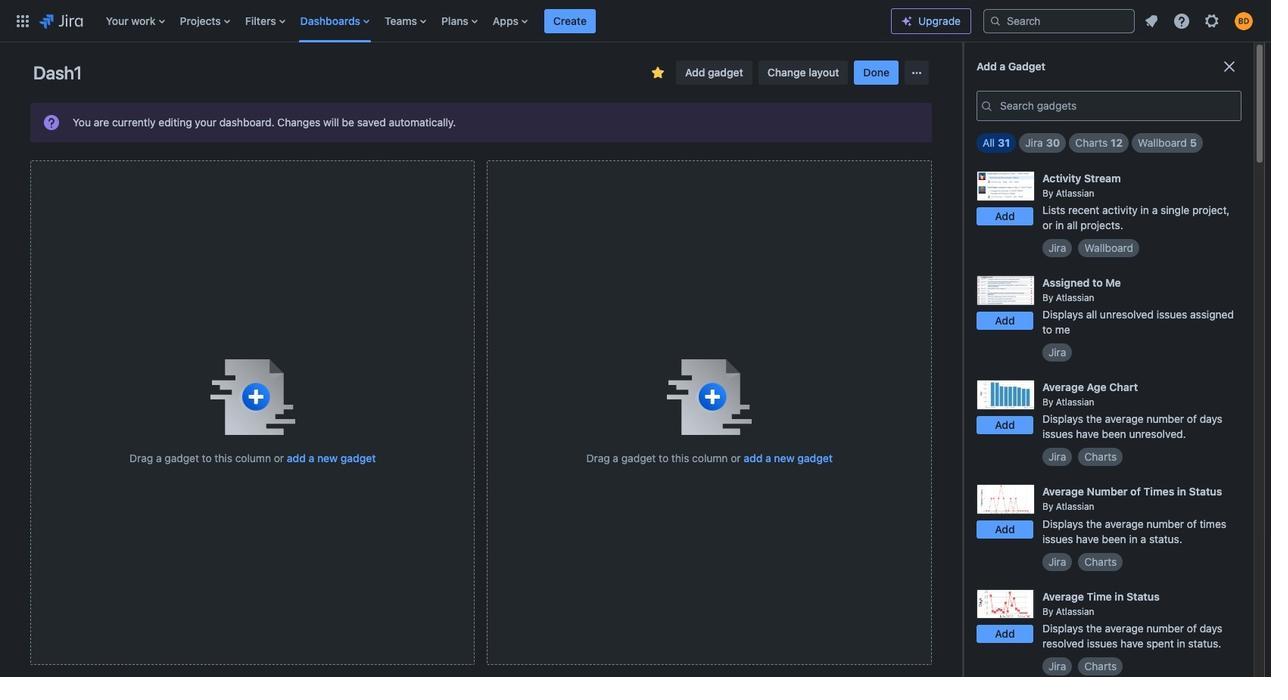 Task type: vqa. For each thing, say whether or not it's contained in the screenshot.
Enter Full Screen icon
no



Task type: describe. For each thing, give the bounding box(es) containing it.
Search gadgets field
[[996, 92, 1241, 120]]

activity stream image
[[977, 171, 1035, 201]]

settings image
[[1203, 12, 1221, 30]]

star dash1 image
[[649, 64, 667, 82]]

Search field
[[984, 9, 1135, 33]]

0 horizontal spatial list
[[98, 0, 891, 42]]

search image
[[990, 15, 1002, 27]]



Task type: locate. For each thing, give the bounding box(es) containing it.
primary element
[[9, 0, 891, 42]]

1 horizontal spatial list
[[1138, 7, 1262, 34]]

jira image
[[39, 12, 83, 30], [39, 12, 83, 30]]

average number of times in status image
[[977, 485, 1035, 515]]

average age chart image
[[977, 380, 1035, 410]]

list
[[98, 0, 891, 42], [1138, 7, 1262, 34]]

assigned to me image
[[977, 276, 1035, 306]]

your profile and settings image
[[1235, 12, 1253, 30]]

None search field
[[984, 9, 1135, 33]]

notifications image
[[1143, 12, 1161, 30]]

list item
[[544, 0, 596, 42]]

more dashboard actions image
[[908, 64, 926, 82]]

average time in status image
[[977, 590, 1035, 619]]

help image
[[1173, 12, 1191, 30]]

appswitcher icon image
[[14, 12, 32, 30]]

banner
[[0, 0, 1271, 42]]



